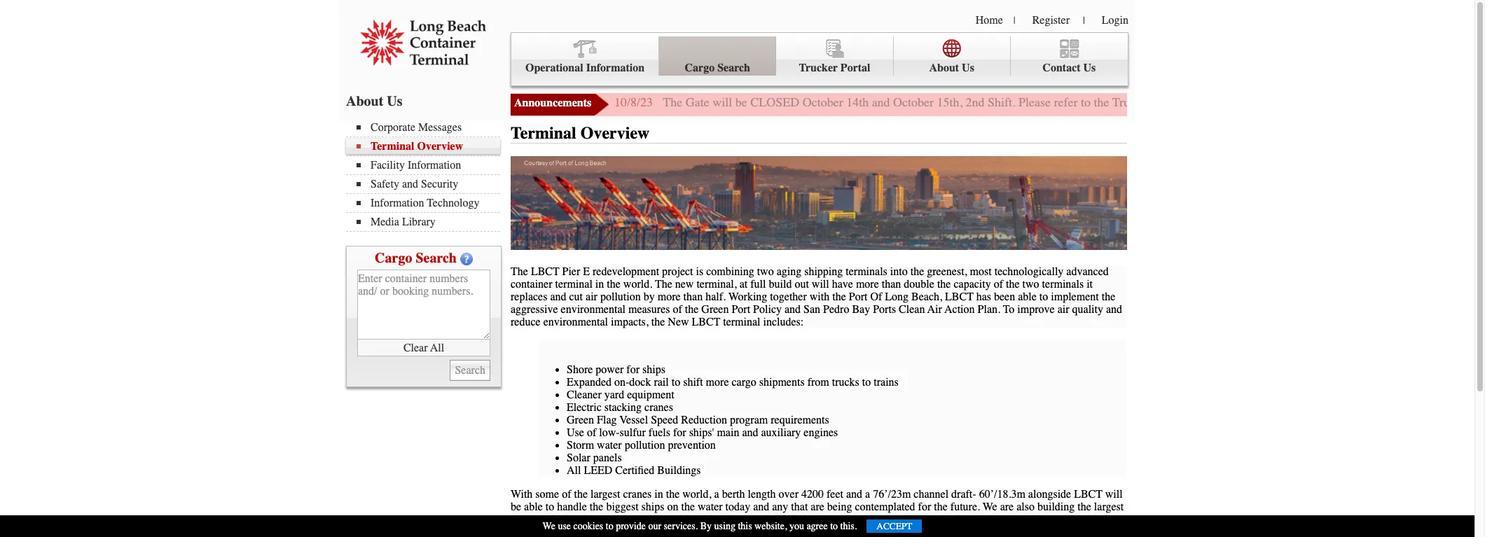 Task type: describe. For each thing, give the bounding box(es) containing it.
replaces
[[511, 291, 548, 303]]

clear all
[[404, 342, 444, 354]]

week.
[[1410, 95, 1439, 110]]

security
[[421, 178, 459, 191]]

rail
[[654, 376, 669, 389]]

ports
[[885, 513, 907, 526]]

way
[[814, 526, 833, 537]]

website,
[[755, 521, 787, 533]]

plan.
[[978, 303, 1001, 316]]

for right details
[[1373, 95, 1388, 110]]

terminal overview link
[[357, 140, 500, 153]]

the up services.
[[681, 501, 695, 513]]

accept button
[[867, 520, 922, 533]]

Enter container numbers and/ or booking numbers.  text field
[[357, 270, 491, 340]]

accept
[[877, 521, 913, 532]]

it
[[1087, 278, 1093, 291]]

world.
[[624, 278, 653, 291]]

we left here
[[971, 513, 985, 526]]

reduce inside with some of the largest cranes in the world, a berth length over 4200 feet and a 76'/23m channel draft- 60'/18.3m alongside lbct will be able to handle the biggest ships on the water today and any that are being contemplated for the future. we are also building the largest on dock facility in north america which will reduce truck traffic in and around the ports dramatically. we here at lbct are proud of our achievements and are looking toward the future and creating a new way to do business.​
[[716, 513, 746, 526]]

2 vertical spatial information
[[371, 197, 424, 210]]

0 horizontal spatial cargo search
[[375, 250, 457, 266]]

operational information
[[526, 62, 645, 74]]

pedro
[[823, 303, 850, 316]]

ships'
[[689, 426, 714, 439]]

trucks
[[832, 376, 860, 389]]

lbct down alongside
[[1021, 513, 1050, 526]]

by
[[701, 521, 712, 533]]

2 october from the left
[[894, 95, 934, 110]]

0 horizontal spatial about
[[346, 93, 384, 109]]

business.​
[[861, 526, 902, 537]]

here
[[988, 513, 1007, 526]]

advanced
[[1067, 265, 1109, 278]]

1 horizontal spatial on
[[667, 501, 679, 513]]

some
[[536, 488, 559, 501]]

0 vertical spatial terminal
[[555, 278, 593, 291]]

storm
[[567, 439, 594, 452]]

shipping
[[805, 265, 843, 278]]

draft-
[[952, 488, 977, 501]]

and right future
[[727, 526, 743, 537]]

0 horizontal spatial than
[[684, 291, 703, 303]]

portal
[[841, 62, 871, 74]]

will down cargo search link
[[713, 95, 732, 110]]

toward
[[647, 526, 678, 537]]

1 vertical spatial terminal
[[723, 316, 761, 328]]

of right has
[[994, 278, 1004, 291]]

facility
[[549, 513, 581, 526]]

facility information link
[[357, 159, 500, 172]]

sulfur
[[620, 426, 646, 439]]

able inside the lbct pier e redevelopment project is combining two aging shipping terminals into the greenest, most technologically advanced container terminal in the world. the new terminal, at full build out will have more than double the capacity of the two terminals it replaces and cut air pollution by more than half. working together with the port of long beach, lbct has been able to implement the aggressive environmental measures of the green port policy and san pedro bay ports clean air action plan. to improve air quality and reduce environmental impacts, the new lbct terminal includes:
[[1018, 291, 1037, 303]]

in up america
[[655, 488, 663, 501]]

capacity
[[954, 278, 991, 291]]

pollution inside the lbct pier e redevelopment project is combining two aging shipping terminals into the greenest, most technologically advanced container terminal in the world. the new terminal, at full build out will have more than double the capacity of the two terminals it replaces and cut air pollution by more than half. working together with the port of long beach, lbct has been able to implement the aggressive environmental measures of the green port policy and san pedro bay ports clean air action plan. to improve air quality and reduce environmental impacts, the new lbct terminal includes:
[[600, 291, 641, 303]]

container
[[511, 278, 553, 291]]

lbct up proud
[[1074, 488, 1103, 501]]

improve
[[1018, 303, 1055, 316]]

1 horizontal spatial terminal
[[511, 123, 577, 143]]

lbct left the pier
[[531, 265, 560, 278]]

cleaner
[[567, 389, 602, 401]]

all inside shore power for ships expanded on-dock rail to shift more cargo shipments from trucks to trains cleaner yard equipment electric stacking cranes green flag vessel speed reduction program requirements use of low-sulfur fuels for ships' main and auxiliary engines storm water pollution prevention solar panels all leed certified buildings
[[567, 464, 581, 477]]

use
[[558, 521, 571, 533]]

trains
[[874, 376, 899, 389]]

any
[[772, 501, 789, 513]]

future
[[698, 526, 724, 537]]

agree
[[807, 521, 828, 533]]

refer
[[1054, 95, 1078, 110]]

0 horizontal spatial on
[[511, 513, 522, 526]]

and left cut
[[550, 291, 567, 303]]

the left future.
[[934, 501, 948, 513]]

for right power
[[627, 363, 640, 376]]

are left looking
[[594, 526, 607, 537]]

and right 14th
[[872, 95, 890, 110]]

of right proud
[[1098, 513, 1107, 526]]

us for about us link
[[962, 62, 975, 74]]

of right the some
[[562, 488, 571, 501]]

shore
[[567, 363, 593, 376]]

the left half. on the bottom left of page
[[685, 303, 699, 316]]

1 horizontal spatial overview
[[581, 123, 650, 143]]

to left "provide"
[[606, 521, 614, 533]]

shift.
[[988, 95, 1016, 110]]

contact us
[[1043, 62, 1096, 74]]

0 horizontal spatial port
[[732, 303, 751, 316]]

to left trains
[[863, 376, 871, 389]]

engines
[[804, 426, 838, 439]]

san
[[804, 303, 821, 316]]

the up replaces
[[511, 265, 528, 278]]

0 horizontal spatial air
[[586, 291, 598, 303]]

berth
[[722, 488, 745, 501]]

we right future.
[[983, 501, 998, 513]]

the right into at the right of the page
[[911, 265, 924, 278]]

the left by
[[681, 526, 695, 537]]

green inside the lbct pier e redevelopment project is combining two aging shipping terminals into the greenest, most technologically advanced container terminal in the world. the new terminal, at full build out will have more than double the capacity of the two terminals it replaces and cut air pollution by more than half. working together with the port of long beach, lbct has been able to implement the aggressive environmental measures of the green port policy and san pedro bay ports clean air action plan. to improve air quality and reduce environmental impacts, the new lbct terminal includes:
[[702, 303, 729, 316]]

the up cookies
[[590, 501, 604, 513]]

1 horizontal spatial terminals
[[1042, 278, 1084, 291]]

home link
[[976, 14, 1003, 27]]

the right by
[[655, 278, 673, 291]]

the left the week.
[[1391, 95, 1406, 110]]

the right with
[[833, 291, 846, 303]]

full
[[751, 278, 766, 291]]

handle
[[557, 501, 587, 513]]

the right building
[[1078, 501, 1092, 513]]

and left san
[[785, 303, 801, 316]]

world,
[[683, 488, 712, 501]]

the left new
[[652, 316, 665, 328]]

expanded
[[567, 376, 612, 389]]

program
[[730, 414, 768, 426]]

page
[[1231, 95, 1254, 110]]

1 horizontal spatial be
[[736, 95, 747, 110]]

buildings
[[658, 464, 701, 477]]

the left truck
[[1094, 95, 1110, 110]]

cargo search link
[[660, 36, 777, 76]]

have
[[832, 278, 853, 291]]

0 vertical spatial information
[[586, 62, 645, 74]]

to right rail
[[672, 376, 681, 389]]

solar
[[567, 452, 591, 464]]

for right fuels
[[673, 426, 686, 439]]

1 october from the left
[[803, 95, 843, 110]]

build
[[769, 278, 792, 291]]

2 horizontal spatial more
[[856, 278, 879, 291]]

ships inside with some of the largest cranes in the world, a berth length over 4200 feet and a 76'/23m channel draft- 60'/18.3m alongside lbct will be able to handle the biggest ships on the water today and any that are being contemplated for the future. we are also building the largest on dock facility in north america which will reduce truck traffic in and around the ports dramatically. we here at lbct are proud of our achievements and are looking toward the future and creating a new way to do business.​
[[642, 501, 665, 513]]

contact us link
[[1011, 36, 1128, 76]]

new inside the lbct pier e redevelopment project is combining two aging shipping terminals into the greenest, most technologically advanced container terminal in the world. the new terminal, at full build out will have more than double the capacity of the two terminals it replaces and cut air pollution by more than half. working together with the port of long beach, lbct has been able to implement the aggressive environmental measures of the green port policy and san pedro bay ports clean air action plan. to improve air quality and reduce environmental impacts, the new lbct terminal includes:
[[675, 278, 694, 291]]

terminal overview
[[511, 123, 650, 143]]

0 horizontal spatial search
[[416, 250, 457, 266]]

to inside the lbct pier e redevelopment project is combining two aging shipping terminals into the greenest, most technologically advanced container terminal in the world. the new terminal, at full build out will have more than double the capacity of the two terminals it replaces and cut air pollution by more than half. working together with the port of long beach, lbct has been able to implement the aggressive environmental measures of the green port policy and san pedro bay ports clean air action plan. to improve air quality and reduce environmental impacts, the new lbct terminal includes:
[[1040, 291, 1049, 303]]

and left the this.
[[815, 513, 832, 526]]

the right double on the bottom of page
[[938, 278, 951, 291]]

the left world,
[[666, 488, 680, 501]]

0 horizontal spatial cargo
[[375, 250, 412, 266]]

1 gate from the left
[[686, 95, 710, 110]]

has
[[977, 291, 992, 303]]

and left any
[[753, 501, 770, 513]]

clean
[[899, 303, 925, 316]]

0 horizontal spatial terminals
[[846, 265, 888, 278]]

clear all button
[[357, 340, 491, 357]]

are left also
[[1000, 501, 1014, 513]]

clear
[[404, 342, 428, 354]]

for inside with some of the largest cranes in the world, a berth length over 4200 feet and a 76'/23m channel draft- 60'/18.3m alongside lbct will be able to handle the biggest ships on the water today and any that are being contemplated for the future. we are also building the largest on dock facility in north america which will reduce truck traffic in and around the ports dramatically. we here at lbct are proud of our achievements and are looking toward the future and creating a new way to do business.​
[[918, 501, 931, 513]]

will inside the lbct pier e redevelopment project is combining two aging shipping terminals into the greenest, most technologically advanced container terminal in the world. the new terminal, at full build out will have more than double the capacity of the two terminals it replaces and cut air pollution by more than half. working together with the port of long beach, lbct has been able to implement the aggressive environmental measures of the green port policy and san pedro bay ports clean air action plan. to improve air quality and reduce environmental impacts, the new lbct terminal includes:
[[812, 278, 830, 291]]

green inside shore power for ships expanded on-dock rail to shift more cargo shipments from trucks to trains cleaner yard equipment electric stacking cranes green flag vessel speed reduction program requirements use of low-sulfur fuels for ships' main and auxiliary engines storm water pollution prevention solar panels all leed certified buildings
[[567, 414, 594, 426]]

about us link
[[894, 36, 1011, 76]]

main
[[717, 426, 740, 439]]

reduce inside the lbct pier e redevelopment project is combining two aging shipping terminals into the greenest, most technologically advanced container terminal in the world. the new terminal, at full build out will have more than double the capacity of the two terminals it replaces and cut air pollution by more than half. working together with the port of long beach, lbct has been able to implement the aggressive environmental measures of the green port policy and san pedro bay ports clean air action plan. to improve air quality and reduce environmental impacts, the new lbct terminal includes:
[[511, 316, 541, 328]]

combining
[[706, 265, 754, 278]]

implement
[[1051, 291, 1099, 303]]

lbct down half. on the bottom left of page
[[692, 316, 721, 328]]

for right page
[[1258, 95, 1272, 110]]

you
[[790, 521, 804, 533]]

cranes inside shore power for ships expanded on-dock rail to shift more cargo shipments from trucks to trains cleaner yard equipment electric stacking cranes green flag vessel speed reduction program requirements use of low-sulfur fuels for ships' main and auxiliary engines storm water pollution prevention solar panels all leed certified buildings
[[645, 401, 673, 414]]

long
[[885, 291, 909, 303]]

water inside with some of the largest cranes in the world, a berth length over 4200 feet and a 76'/23m channel draft- 60'/18.3m alongside lbct will be able to handle the biggest ships on the water today and any that are being contemplated for the future. we are also building the largest on dock facility in north america which will reduce truck traffic in and around the ports dramatically. we here at lbct are proud of our achievements and are looking toward the future and creating a new way to do business.​
[[698, 501, 723, 513]]

and right use
[[575, 526, 591, 537]]

together
[[770, 291, 807, 303]]

new
[[668, 316, 689, 328]]

use
[[567, 426, 584, 439]]

messages
[[418, 121, 462, 134]]

environmental down cut
[[544, 316, 608, 328]]

we use cookies to provide our services. by using this website, you agree to this.
[[543, 521, 857, 533]]

further
[[1275, 95, 1310, 110]]

4200
[[802, 488, 824, 501]]

yard
[[605, 389, 625, 401]]

greenest,
[[927, 265, 967, 278]]

shift
[[683, 376, 703, 389]]

truck
[[1113, 95, 1142, 110]]

looking
[[610, 526, 644, 537]]

shore power for ships expanded on-dock rail to shift more cargo shipments from trucks to trains cleaner yard equipment electric stacking cranes green flag vessel speed reduction program requirements use of low-sulfur fuels for ships' main and auxiliary engines storm water pollution prevention solar panels all leed certified buildings
[[567, 363, 899, 477]]

0 horizontal spatial largest
[[591, 488, 620, 501]]

more inside shore power for ships expanded on-dock rail to shift more cargo shipments from trucks to trains cleaner yard equipment electric stacking cranes green flag vessel speed reduction program requirements use of low-sulfur fuels for ships' main and auxiliary engines storm water pollution prevention solar panels all leed certified buildings
[[706, 376, 729, 389]]

trucker portal
[[799, 62, 871, 74]]

half.
[[706, 291, 726, 303]]

announcements
[[514, 97, 592, 109]]



Task type: vqa. For each thing, say whether or not it's contained in the screenshot.
new in the the lbct pier e redevelopment project is combining two aging shipping terminals into the greenest, most technologically advanced container terminal in the world. the new terminal, at full build out will have more than double the capacity of the two terminals it replaces and cut air pollution by more than half. working together with the port of long beach, lbct has been able to implement the aggressive environmental measures of the green port policy and san pedro bay ports clean air action plan. to improve air quality and reduce environmental impacts, the new lbct terminal includes:
yes



Task type: locate. For each thing, give the bounding box(es) containing it.
1 horizontal spatial about
[[930, 62, 959, 74]]

around
[[834, 513, 865, 526]]

north
[[596, 513, 622, 526]]

1 | from the left
[[1014, 15, 1016, 27]]

1 horizontal spatial more
[[706, 376, 729, 389]]

| right home link
[[1014, 15, 1016, 27]]

information
[[586, 62, 645, 74], [408, 159, 461, 172], [371, 197, 424, 210]]

register link
[[1033, 14, 1070, 27]]

provide
[[616, 521, 646, 533]]

two up improve
[[1023, 278, 1040, 291]]

0 vertical spatial water
[[597, 439, 622, 452]]

for
[[1258, 95, 1272, 110], [1373, 95, 1388, 110], [627, 363, 640, 376], [673, 426, 686, 439], [918, 501, 931, 513]]

login
[[1102, 14, 1129, 27]]

0 horizontal spatial green
[[567, 414, 594, 426]]

1 horizontal spatial a
[[785, 526, 790, 537]]

shipments
[[759, 376, 805, 389]]

14th
[[847, 95, 869, 110]]

0 vertical spatial cranes
[[645, 401, 673, 414]]

been
[[994, 291, 1016, 303]]

1 horizontal spatial air
[[1058, 303, 1070, 316]]

green down terminal,
[[702, 303, 729, 316]]

menu bar
[[511, 32, 1129, 86], [346, 120, 507, 232]]

requirements
[[771, 414, 830, 426]]

and right "main"
[[742, 426, 759, 439]]

contemplated
[[855, 501, 916, 513]]

the right it
[[1102, 291, 1116, 303]]

do
[[847, 526, 859, 537]]

2 gate from the left
[[1145, 95, 1169, 110]]

gate
[[686, 95, 710, 110], [1145, 95, 1169, 110]]

0 vertical spatial able
[[1018, 291, 1037, 303]]

pollution inside shore power for ships expanded on-dock rail to shift more cargo shipments from trucks to trains cleaner yard equipment electric stacking cranes green flag vessel speed reduction program requirements use of low-sulfur fuels for ships' main and auxiliary engines storm water pollution prevention solar panels all leed certified buildings
[[625, 439, 665, 452]]

None submit
[[450, 360, 491, 381]]

length
[[748, 488, 776, 501]]

be inside with some of the largest cranes in the world, a berth length over 4200 feet and a 76'/23m channel draft- 60'/18.3m alongside lbct will be able to handle the biggest ships on the water today and any that are being contemplated for the future. we are also building the largest on dock facility in north america which will reduce truck traffic in and around the ports dramatically. we here at lbct are proud of our achievements and are looking toward the future and creating a new way to do business.​
[[511, 501, 521, 513]]

about up corporate
[[346, 93, 384, 109]]

all inside clear all button
[[430, 342, 444, 354]]

e
[[583, 265, 590, 278]]

0 horizontal spatial gate
[[686, 95, 710, 110]]

1 horizontal spatial green
[[702, 303, 729, 316]]

be left the some
[[511, 501, 521, 513]]

about us up corporate
[[346, 93, 403, 109]]

10/8/23
[[615, 95, 653, 110]]

0 horizontal spatial us
[[387, 93, 403, 109]]

1 horizontal spatial search
[[718, 62, 751, 74]]

more right by
[[658, 291, 681, 303]]

menu bar containing operational information
[[511, 32, 1129, 86]]

1 horizontal spatial largest
[[1094, 501, 1124, 513]]

cut
[[569, 291, 583, 303]]

1 horizontal spatial cargo search
[[685, 62, 751, 74]]

terminal
[[555, 278, 593, 291], [723, 316, 761, 328]]

us inside 'link'
[[1084, 62, 1096, 74]]

panels
[[593, 452, 622, 464]]

new left is
[[675, 278, 694, 291]]

| left login
[[1083, 15, 1085, 27]]

aging
[[777, 265, 802, 278]]

be left closed at the top right
[[736, 95, 747, 110]]

0 horizontal spatial terminal
[[555, 278, 593, 291]]

will right building
[[1106, 488, 1123, 501]]

0 vertical spatial at
[[740, 278, 748, 291]]

all left leed
[[567, 464, 581, 477]]

0 vertical spatial all
[[430, 342, 444, 354]]

the down leed
[[574, 488, 588, 501]]

gate right truck
[[1145, 95, 1169, 110]]

us up 2nd
[[962, 62, 975, 74]]

1 vertical spatial information
[[408, 159, 461, 172]]

into
[[891, 265, 908, 278]]

the
[[1094, 95, 1110, 110], [1391, 95, 1406, 110], [911, 265, 924, 278], [607, 278, 621, 291], [938, 278, 951, 291], [1006, 278, 1020, 291], [833, 291, 846, 303], [1102, 291, 1116, 303], [685, 303, 699, 316], [652, 316, 665, 328], [574, 488, 588, 501], [666, 488, 680, 501], [590, 501, 604, 513], [681, 501, 695, 513], [934, 501, 948, 513], [1078, 501, 1092, 513], [868, 513, 882, 526], [681, 526, 695, 537]]

0 vertical spatial dock
[[629, 376, 651, 389]]

terminal,
[[697, 278, 737, 291]]

water inside shore power for ships expanded on-dock rail to shift more cargo shipments from trucks to trains cleaner yard equipment electric stacking cranes green flag vessel speed reduction program requirements use of low-sulfur fuels for ships' main and auxiliary engines storm water pollution prevention solar panels all leed certified buildings
[[597, 439, 622, 452]]

1 vertical spatial about
[[346, 93, 384, 109]]

of right measures
[[673, 303, 682, 316]]

able inside with some of the largest cranes in the world, a berth length over 4200 feet and a 76'/23m channel draft- 60'/18.3m alongside lbct will be able to handle the biggest ships on the water today and any that are being contemplated for the future. we are also building the largest on dock facility in north america which will reduce truck traffic in and around the ports dramatically. we here at lbct are proud of our achievements and are looking toward the future and creating a new way to do business.​
[[524, 501, 543, 513]]

to left handle
[[546, 501, 554, 513]]

able right the to
[[1018, 291, 1037, 303]]

1 vertical spatial all
[[567, 464, 581, 477]]

safety and security link
[[357, 178, 500, 191]]

environmental down e
[[561, 303, 626, 316]]

and right safety
[[402, 178, 418, 191]]

pollution up certified
[[625, 439, 665, 452]]

more
[[856, 278, 879, 291], [658, 291, 681, 303], [706, 376, 729, 389]]

1 horizontal spatial gate
[[1145, 95, 1169, 110]]

in left way
[[804, 513, 813, 526]]

that
[[791, 501, 808, 513]]

port left of
[[849, 291, 868, 303]]

more right shift
[[706, 376, 729, 389]]

biggest
[[606, 501, 639, 513]]

1 vertical spatial cranes
[[623, 488, 652, 501]]

this.
[[841, 521, 857, 533]]

ships up toward
[[642, 501, 665, 513]]

1 horizontal spatial |
[[1083, 15, 1085, 27]]

corporate
[[371, 121, 416, 134]]

than left half. on the bottom left of page
[[684, 291, 703, 303]]

dock inside with some of the largest cranes in the world, a berth length over 4200 feet and a 76'/23m channel draft- 60'/18.3m alongside lbct will be able to handle the biggest ships on the water today and any that are being contemplated for the future. we are also building the largest on dock facility in north america which will reduce truck traffic in and around the ports dramatically. we here at lbct are proud of our achievements and are looking toward the future and creating a new way to do business.​
[[525, 513, 547, 526]]

60'/18.3m
[[979, 488, 1026, 501]]

cargo inside 'menu bar'
[[685, 62, 715, 74]]

us
[[962, 62, 975, 74], [1084, 62, 1096, 74], [387, 93, 403, 109]]

with
[[511, 488, 533, 501]]

air left quality
[[1058, 303, 1070, 316]]

to right refer at the right top
[[1081, 95, 1091, 110]]

gate
[[1313, 95, 1334, 110]]

the left the ports
[[868, 513, 882, 526]]

stacking
[[605, 401, 642, 414]]

working
[[729, 291, 768, 303]]

october down 'trucker'
[[803, 95, 843, 110]]

and inside corporate messages terminal overview facility information safety and security information technology media library
[[402, 178, 418, 191]]

1 horizontal spatial at
[[1010, 513, 1018, 526]]

to left the this.
[[831, 521, 838, 533]]

prevention
[[668, 439, 716, 452]]

0 vertical spatial about us
[[930, 62, 975, 74]]

1 vertical spatial cargo search
[[375, 250, 457, 266]]

1 vertical spatial at
[[1010, 513, 1018, 526]]

1 vertical spatial be
[[511, 501, 521, 513]]

and inside shore power for ships expanded on-dock rail to shift more cargo shipments from trucks to trains cleaner yard equipment electric stacking cranes green flag vessel speed reduction program requirements use of low-sulfur fuels for ships' main and auxiliary engines storm water pollution prevention solar panels all leed certified buildings
[[742, 426, 759, 439]]

0 horizontal spatial reduce
[[511, 316, 541, 328]]

america
[[624, 513, 662, 526]]

0 horizontal spatial |
[[1014, 15, 1016, 27]]

of inside shore power for ships expanded on-dock rail to shift more cargo shipments from trucks to trains cleaner yard equipment electric stacking cranes green flag vessel speed reduction program requirements use of low-sulfur fuels for ships' main and auxiliary engines storm water pollution prevention solar panels all leed certified buildings
[[587, 426, 596, 439]]

1 horizontal spatial reduce
[[716, 513, 746, 526]]

1 vertical spatial reduce
[[716, 513, 746, 526]]

0 horizontal spatial all
[[430, 342, 444, 354]]

will left using on the left of the page
[[695, 513, 713, 526]]

cargo
[[685, 62, 715, 74], [375, 250, 412, 266]]

are right that
[[811, 501, 825, 513]]

will
[[713, 95, 732, 110], [812, 278, 830, 291], [1106, 488, 1123, 501], [695, 513, 713, 526]]

most
[[970, 265, 992, 278]]

1 horizontal spatial new
[[793, 526, 812, 537]]

2 horizontal spatial us
[[1084, 62, 1096, 74]]

us up corporate
[[387, 93, 403, 109]]

we left use
[[543, 521, 556, 533]]

about inside 'menu bar'
[[930, 62, 959, 74]]

2nd
[[966, 95, 985, 110]]

all
[[430, 342, 444, 354], [567, 464, 581, 477]]

contact
[[1043, 62, 1081, 74]]

1 horizontal spatial port
[[849, 291, 868, 303]]

0 vertical spatial cargo search
[[685, 62, 751, 74]]

0 horizontal spatial water
[[597, 439, 622, 452]]

achievements
[[511, 526, 572, 537]]

0 vertical spatial reduce
[[511, 316, 541, 328]]

0 horizontal spatial be
[[511, 501, 521, 513]]

on
[[667, 501, 679, 513], [511, 513, 522, 526]]

to left do
[[836, 526, 845, 537]]

1 horizontal spatial two
[[1023, 278, 1040, 291]]

terminals up of
[[846, 265, 888, 278]]

ships inside shore power for ships expanded on-dock rail to shift more cargo shipments from trucks to trains cleaner yard equipment electric stacking cranes green flag vessel speed reduction program requirements use of low-sulfur fuels for ships' main and auxiliary engines storm water pollution prevention solar panels all leed certified buildings
[[643, 363, 666, 376]]

1 horizontal spatial terminal
[[723, 316, 761, 328]]

all right 'clear'
[[430, 342, 444, 354]]

cargo search inside cargo search link
[[685, 62, 751, 74]]

for right the ports
[[918, 501, 931, 513]]

terminal inside corporate messages terminal overview facility information safety and security information technology media library
[[371, 140, 415, 153]]

0 vertical spatial pollution
[[600, 291, 641, 303]]

0 horizontal spatial a
[[714, 488, 719, 501]]

0 vertical spatial search
[[718, 62, 751, 74]]

to down technologically
[[1040, 291, 1049, 303]]

1 horizontal spatial able
[[1018, 291, 1037, 303]]

october left 15th,
[[894, 95, 934, 110]]

search inside 'menu bar'
[[718, 62, 751, 74]]

1 horizontal spatial water
[[698, 501, 723, 513]]

1 vertical spatial search
[[416, 250, 457, 266]]

0 horizontal spatial terminal
[[371, 140, 415, 153]]

2 horizontal spatial a
[[865, 488, 870, 501]]

1 vertical spatial new
[[793, 526, 812, 537]]

1 vertical spatial about us
[[346, 93, 403, 109]]

0 horizontal spatial overview
[[417, 140, 463, 153]]

reduce
[[511, 316, 541, 328], [716, 513, 746, 526]]

0 vertical spatial ships
[[643, 363, 666, 376]]

port
[[849, 291, 868, 303], [732, 303, 751, 316]]

cranes inside with some of the largest cranes in the world, a berth length over 4200 feet and a 76'/23m channel draft- 60'/18.3m alongside lbct will be able to handle the biggest ships on the water today and any that are being contemplated for the future. we are also building the largest on dock facility in north america which will reduce truck traffic in and around the ports dramatically. we here at lbct are proud of our achievements and are looking toward the future and creating a new way to do business.​
[[623, 488, 652, 501]]

are left proud
[[1052, 513, 1066, 526]]

proud
[[1069, 513, 1095, 526]]

1 horizontal spatial us
[[962, 62, 975, 74]]

0 vertical spatial new
[[675, 278, 694, 291]]

port left policy
[[732, 303, 751, 316]]

1 vertical spatial ships
[[642, 501, 665, 513]]

0 vertical spatial about
[[930, 62, 959, 74]]

cranes up fuels
[[645, 401, 673, 414]]

certified
[[615, 464, 655, 477]]

on down with
[[511, 513, 522, 526]]

1 vertical spatial cargo
[[375, 250, 412, 266]]

operational information link
[[512, 36, 660, 76]]

overview down messages
[[417, 140, 463, 153]]

and right quality
[[1106, 303, 1123, 316]]

and right feet
[[846, 488, 863, 501]]

the left world.
[[607, 278, 621, 291]]

will right out
[[812, 278, 830, 291]]

terminal down announcements
[[511, 123, 577, 143]]

0 horizontal spatial about us
[[346, 93, 403, 109]]

terminal right the container
[[555, 278, 593, 291]]

15th,
[[937, 95, 963, 110]]

about us up 15th,
[[930, 62, 975, 74]]

dock inside shore power for ships expanded on-dock rail to shift more cargo shipments from trucks to trains cleaner yard equipment electric stacking cranes green flag vessel speed reduction program requirements use of low-sulfur fuels for ships' main and auxiliary engines storm water pollution prevention solar panels all leed certified buildings
[[629, 376, 651, 389]]

overview inside corporate messages terminal overview facility information safety and security information technology media library
[[417, 140, 463, 153]]

terminal down working
[[723, 316, 761, 328]]

1 vertical spatial green
[[567, 414, 594, 426]]

0 horizontal spatial at
[[740, 278, 748, 291]]

0 horizontal spatial more
[[658, 291, 681, 303]]

0 vertical spatial be
[[736, 95, 747, 110]]

1 horizontal spatial about us
[[930, 62, 975, 74]]

terminal
[[511, 123, 577, 143], [371, 140, 415, 153]]

pollution down redevelopment
[[600, 291, 641, 303]]

gate down cargo search link
[[686, 95, 710, 110]]

closed
[[751, 95, 800, 110]]

able up achievements
[[524, 501, 543, 513]]

truck
[[748, 513, 771, 526]]

on up services.
[[667, 501, 679, 513]]

0 vertical spatial green
[[702, 303, 729, 316]]

1 vertical spatial dock
[[525, 513, 547, 526]]

double
[[904, 278, 935, 291]]

trucker
[[799, 62, 838, 74]]

1 horizontal spatial dock
[[629, 376, 651, 389]]

our inside with some of the largest cranes in the world, a berth length over 4200 feet and a 76'/23m channel draft- 60'/18.3m alongside lbct will be able to handle the biggest ships on the water today and any that are being contemplated for the future. we are also building the largest on dock facility in north america which will reduce truck traffic in and around the ports dramatically. we here at lbct are proud of our achievements and are looking toward the future and creating a new way to do business.​
[[1110, 513, 1125, 526]]

of
[[871, 291, 882, 303]]

than up ports
[[882, 278, 901, 291]]

new inside with some of the largest cranes in the world, a berth length over 4200 feet and a 76'/23m channel draft- 60'/18.3m alongside lbct will be able to handle the biggest ships on the water today and any that are being contemplated for the future. we are also building the largest on dock facility in north america which will reduce truck traffic in and around the ports dramatically. we here at lbct are proud of our achievements and are looking toward the future and creating a new way to do business.​
[[793, 526, 812, 537]]

channel
[[914, 488, 949, 501]]

more right have
[[856, 278, 879, 291]]

air
[[586, 291, 598, 303], [1058, 303, 1070, 316]]

feet
[[827, 488, 844, 501]]

information up 'security'
[[408, 159, 461, 172]]

0 vertical spatial cargo
[[685, 62, 715, 74]]

0 horizontal spatial two
[[757, 265, 774, 278]]

alongside
[[1029, 488, 1072, 501]]

than
[[882, 278, 901, 291], [684, 291, 703, 303]]

0 horizontal spatial able
[[524, 501, 543, 513]]

0 horizontal spatial menu bar
[[346, 120, 507, 232]]

also
[[1017, 501, 1035, 513]]

at inside the lbct pier e redevelopment project is combining two aging shipping terminals into the greenest, most technologically advanced container terminal in the world. the new terminal, at full build out will have more than double the capacity of the two terminals it replaces and cut air pollution by more than half. working together with the port of long beach, lbct has been able to implement the aggressive environmental measures of the green port policy and san pedro bay ports clean air action plan. to improve air quality and reduce environmental impacts, the new lbct terminal includes:
[[740, 278, 748, 291]]

0 vertical spatial menu bar
[[511, 32, 1129, 86]]

about us inside about us link
[[930, 62, 975, 74]]

menu bar containing corporate messages
[[346, 120, 507, 232]]

1 vertical spatial water
[[698, 501, 723, 513]]

new left way
[[793, 526, 812, 537]]

0 horizontal spatial dock
[[525, 513, 547, 526]]

1 horizontal spatial october
[[894, 95, 934, 110]]

over
[[779, 488, 799, 501]]

in inside the lbct pier e redevelopment project is combining two aging shipping terminals into the greenest, most technologically advanced container terminal in the world. the new terminal, at full build out will have more than double the capacity of the two terminals it replaces and cut air pollution by more than half. working together with the port of long beach, lbct has been able to implement the aggressive environmental measures of the green port policy and san pedro bay ports clean air action plan. to improve air quality and reduce environmental impacts, the new lbct terminal includes:
[[596, 278, 604, 291]]

cookies
[[574, 521, 604, 533]]

vessel
[[620, 414, 648, 426]]

terminals left it
[[1042, 278, 1084, 291]]

project
[[662, 265, 693, 278]]

which
[[665, 513, 693, 526]]

at left the "full"
[[740, 278, 748, 291]]

1 horizontal spatial cargo
[[685, 62, 715, 74]]

information technology link
[[357, 197, 500, 210]]

2 | from the left
[[1083, 15, 1085, 27]]

creating
[[746, 526, 782, 537]]

0 horizontal spatial new
[[675, 278, 694, 291]]

a left berth
[[714, 488, 719, 501]]

dock left rail
[[629, 376, 651, 389]]

us for contact us 'link'
[[1084, 62, 1096, 74]]

cranes down certified
[[623, 488, 652, 501]]

the up the to
[[1006, 278, 1020, 291]]

the right 10/8/23
[[663, 95, 683, 110]]

lbct left has
[[945, 291, 974, 303]]

0 horizontal spatial our
[[649, 521, 662, 533]]

in left north
[[584, 513, 593, 526]]

to
[[1081, 95, 1091, 110], [1040, 291, 1049, 303], [672, 376, 681, 389], [863, 376, 871, 389], [546, 501, 554, 513], [606, 521, 614, 533], [831, 521, 838, 533], [836, 526, 845, 537]]

includes:
[[763, 316, 804, 328]]

of
[[994, 278, 1004, 291], [673, 303, 682, 316], [587, 426, 596, 439], [562, 488, 571, 501], [1098, 513, 1107, 526]]

safety
[[371, 178, 399, 191]]

1 horizontal spatial than
[[882, 278, 901, 291]]

at inside with some of the largest cranes in the world, a berth length over 4200 feet and a 76'/23m channel draft- 60'/18.3m alongside lbct will be able to handle the biggest ships on the water today and any that are being contemplated for the future. we are also building the largest on dock facility in north america which will reduce truck traffic in and around the ports dramatically. we here at lbct are proud of our achievements and are looking toward the future and creating a new way to do business.​
[[1010, 513, 1018, 526]]

ports
[[873, 303, 896, 316]]



